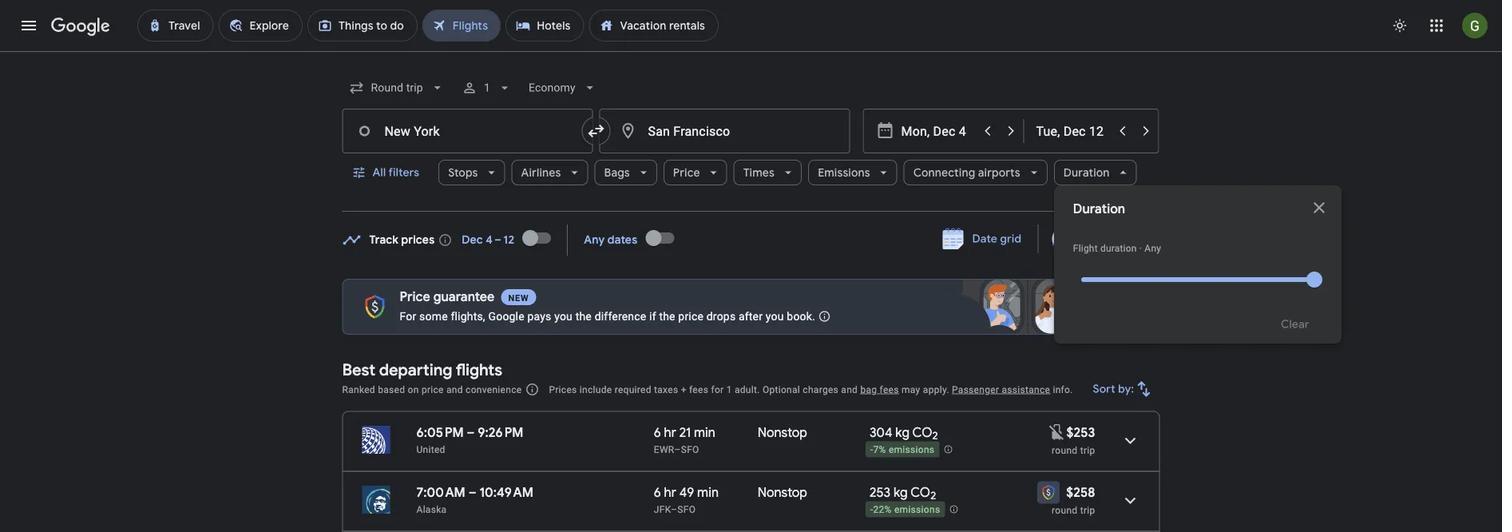 Task type: locate. For each thing, give the bounding box(es) containing it.
by:
[[1119, 382, 1135, 396]]

fees right the bag
[[880, 384, 899, 395]]

sfo for 21
[[681, 444, 700, 455]]

1 horizontal spatial price
[[679, 310, 704, 323]]

1 round trip from the top
[[1052, 445, 1096, 456]]

2 up the -7% emissions
[[933, 429, 939, 443]]

Departure time: 7:00 AM. text field
[[417, 484, 466, 501]]

all filters button
[[342, 153, 432, 192]]

emissions
[[818, 165, 871, 180]]

0 vertical spatial sfo
[[681, 444, 700, 455]]

Arrival time: 10:49 AM. text field
[[480, 484, 534, 501]]

1 vertical spatial nonstop
[[758, 484, 808, 501]]

1 trip from the top
[[1081, 445, 1096, 456]]

min right 49
[[698, 484, 719, 501]]

6 hr 49 min jfk – sfo
[[654, 484, 719, 515]]

co for 304
[[913, 424, 933, 441]]

trip down 258 us dollars text box on the right bottom of page
[[1081, 505, 1096, 516]]

airlines
[[521, 165, 561, 180]]

min inside "6 hr 21 min ewr – sfo"
[[694, 424, 716, 441]]

0 vertical spatial 1
[[484, 81, 490, 94]]

round trip
[[1052, 445, 1096, 456], [1052, 505, 1096, 516]]

kg
[[896, 424, 910, 441], [894, 484, 908, 501]]

price guarantee
[[400, 289, 495, 305]]

0 horizontal spatial and
[[447, 384, 463, 395]]

None text field
[[342, 109, 593, 153], [600, 109, 851, 153], [342, 109, 593, 153], [600, 109, 851, 153]]

1 vertical spatial round
[[1052, 505, 1078, 516]]

2 up -22% emissions
[[931, 489, 937, 503]]

price for price
[[673, 165, 701, 180]]

1 horizontal spatial price
[[673, 165, 701, 180]]

2
[[933, 429, 939, 443], [931, 489, 937, 503]]

and down flights
[[447, 384, 463, 395]]

0 horizontal spatial 1
[[484, 81, 490, 94]]

round trip down 258 us dollars text box on the right bottom of page
[[1052, 505, 1096, 516]]

price graph button
[[1042, 225, 1157, 253]]

0 vertical spatial -
[[871, 444, 874, 456]]

7:00 am – 10:49 am alaska
[[417, 484, 534, 515]]

sfo inside "6 hr 21 min ewr – sfo"
[[681, 444, 700, 455]]

bags button
[[595, 153, 657, 192]]

best departing flights
[[342, 360, 503, 380]]

– down total duration 6 hr 49 min. element
[[671, 504, 678, 515]]

any inside find the best price region
[[584, 233, 605, 247]]

0 vertical spatial price
[[679, 310, 704, 323]]

1 round from the top
[[1052, 445, 1078, 456]]

6
[[654, 424, 661, 441], [654, 484, 661, 501]]

dates
[[608, 233, 638, 247]]

0 vertical spatial trip
[[1081, 445, 1096, 456]]

2 round trip from the top
[[1052, 505, 1096, 516]]

include
[[580, 384, 612, 395]]

filters
[[389, 165, 420, 180]]

change appearance image
[[1382, 6, 1420, 45]]

emissions
[[889, 444, 935, 456], [895, 504, 941, 516]]

0 horizontal spatial any
[[584, 233, 605, 247]]

– inside 6:05 pm – 9:26 pm united
[[467, 424, 475, 441]]

pays
[[528, 310, 552, 323]]

0 vertical spatial nonstop flight. element
[[758, 424, 808, 443]]

1 vertical spatial round trip
[[1052, 505, 1096, 516]]

0 vertical spatial kg
[[896, 424, 910, 441]]

kg up -22% emissions
[[894, 484, 908, 501]]

1 inside popup button
[[484, 81, 490, 94]]

the left difference
[[576, 310, 592, 323]]

round down this price for this flight doesn't include overhead bin access. if you need a carry-on bag, use the bags filter to update prices. image
[[1052, 445, 1078, 456]]

connecting airports button
[[904, 153, 1048, 192]]

price inside popup button
[[673, 165, 701, 180]]

0 vertical spatial hr
[[664, 424, 677, 441]]

0 vertical spatial round trip
[[1052, 445, 1096, 456]]

you right the after
[[766, 310, 784, 323]]

co up the -7% emissions
[[913, 424, 933, 441]]

price right on
[[422, 384, 444, 395]]

– right "7:00 am" text box
[[469, 484, 477, 501]]

round down 258 us dollars text box on the right bottom of page
[[1052, 505, 1078, 516]]

1 horizontal spatial you
[[766, 310, 784, 323]]

6 up ewr
[[654, 424, 661, 441]]

2 - from the top
[[871, 504, 874, 516]]

trip
[[1081, 445, 1096, 456], [1081, 505, 1096, 516]]

1 horizontal spatial the
[[659, 310, 676, 323]]

connecting
[[914, 165, 976, 180]]

min inside 6 hr 49 min jfk – sfo
[[698, 484, 719, 501]]

round trip down 253 us dollars text field at the right
[[1052, 445, 1096, 456]]

1 and from the left
[[447, 384, 463, 395]]

– inside 7:00 am – 10:49 am alaska
[[469, 484, 477, 501]]

0 horizontal spatial price
[[400, 289, 431, 305]]

sfo down 49
[[678, 504, 696, 515]]

sfo
[[681, 444, 700, 455], [678, 504, 696, 515]]

Arrival time: 9:26 PM. text field
[[478, 424, 524, 441]]

dec 4 – 12
[[462, 233, 515, 247]]

price button
[[664, 153, 728, 192]]

if
[[650, 310, 657, 323]]

kg inside 304 kg co 2
[[896, 424, 910, 441]]

hr inside "6 hr 21 min ewr – sfo"
[[664, 424, 677, 441]]

1 vertical spatial -
[[871, 504, 874, 516]]

2 inside 304 kg co 2
[[933, 429, 939, 443]]

flights
[[456, 360, 503, 380]]

None search field
[[342, 69, 1342, 344]]

2 horizontal spatial price
[[1084, 232, 1111, 246]]

1 nonstop from the top
[[758, 424, 808, 441]]

co for 253
[[911, 484, 931, 501]]

4 – 12
[[486, 233, 515, 247]]

sfo inside 6 hr 49 min jfk – sfo
[[678, 504, 696, 515]]

fees
[[690, 384, 709, 395], [880, 384, 899, 395]]

1 vertical spatial co
[[911, 484, 931, 501]]

find the best price region
[[342, 219, 1161, 266]]

price inside button
[[1084, 232, 1111, 246]]

flight details. leaves newark liberty international airport at 6:05 pm on monday, december 4 and arrives at san francisco international airport at 9:26 pm on monday, december 4. image
[[1112, 421, 1150, 460]]

0 horizontal spatial fees
[[690, 384, 709, 395]]

1 hr from the top
[[664, 424, 677, 441]]

kg up the -7% emissions
[[896, 424, 910, 441]]

none search field containing duration
[[342, 69, 1342, 344]]

any left dates
[[584, 233, 605, 247]]

emissions for 253
[[895, 504, 941, 516]]

1 vertical spatial trip
[[1081, 505, 1096, 516]]

·
[[1140, 243, 1143, 254]]

sfo down 21
[[681, 444, 700, 455]]

Departure time: 6:05 PM. text field
[[417, 424, 464, 441]]

2 hr from the top
[[664, 484, 677, 501]]

total duration 6 hr 21 min. element
[[654, 424, 758, 443]]

2 you from the left
[[766, 310, 784, 323]]

2 trip from the top
[[1081, 505, 1096, 516]]

best
[[342, 360, 376, 380]]

co inside 304 kg co 2
[[913, 424, 933, 441]]

ranked
[[342, 384, 375, 395]]

co up -22% emissions
[[911, 484, 931, 501]]

duration up "price graph" button
[[1074, 201, 1126, 217]]

0 vertical spatial emissions
[[889, 444, 935, 456]]

1 vertical spatial 1
[[727, 384, 732, 395]]

1 vertical spatial hr
[[664, 484, 677, 501]]

kg inside 253 kg co 2
[[894, 484, 908, 501]]

1 vertical spatial kg
[[894, 484, 908, 501]]

duration down return text field
[[1064, 165, 1110, 180]]

1 vertical spatial 6
[[654, 484, 661, 501]]

0 horizontal spatial the
[[576, 310, 592, 323]]

any
[[584, 233, 605, 247], [1145, 243, 1162, 254]]

new
[[509, 293, 529, 303]]

0 vertical spatial price
[[673, 165, 701, 180]]

united
[[417, 444, 446, 455]]

duration
[[1064, 165, 1110, 180], [1074, 201, 1126, 217]]

hr for 49
[[664, 484, 677, 501]]

2 6 from the top
[[654, 484, 661, 501]]

emissions button
[[809, 153, 898, 192]]

ewr
[[654, 444, 675, 455]]

0 vertical spatial 2
[[933, 429, 939, 443]]

1 horizontal spatial fees
[[880, 384, 899, 395]]

None field
[[342, 74, 452, 102], [522, 74, 604, 102], [342, 74, 452, 102], [522, 74, 604, 102]]

best departing flights main content
[[342, 219, 1161, 532]]

7:00 am
[[417, 484, 466, 501]]

2 nonstop flight. element from the top
[[758, 484, 808, 503]]

price for price guarantee
[[400, 289, 431, 305]]

1 nonstop flight. element from the top
[[758, 424, 808, 443]]

hr left 49
[[664, 484, 677, 501]]

fees right +
[[690, 384, 709, 395]]

duration button
[[1055, 153, 1137, 192]]

1 horizontal spatial any
[[1145, 243, 1162, 254]]

1 - from the top
[[871, 444, 874, 456]]

and
[[447, 384, 463, 395], [842, 384, 858, 395]]

swap origin and destination. image
[[587, 121, 606, 141]]

the
[[576, 310, 592, 323], [659, 310, 676, 323]]

round for $258
[[1052, 505, 1078, 516]]

2 and from the left
[[842, 384, 858, 395]]

6 inside 6 hr 49 min jfk – sfo
[[654, 484, 661, 501]]

hr left 21
[[664, 424, 677, 441]]

learn more about ranking image
[[525, 382, 540, 397]]

1 horizontal spatial 1
[[727, 384, 732, 395]]

2 round from the top
[[1052, 505, 1078, 516]]

2 nonstop from the top
[[758, 484, 808, 501]]

6 inside "6 hr 21 min ewr – sfo"
[[654, 424, 661, 441]]

0 vertical spatial round
[[1052, 445, 1078, 456]]

0 horizontal spatial you
[[555, 310, 573, 323]]

guarantee
[[434, 289, 495, 305]]

and left the bag
[[842, 384, 858, 395]]

for some flights, google pays you the difference if the price drops after you book.
[[400, 310, 816, 323]]

duration
[[1101, 243, 1137, 254]]

0 vertical spatial 6
[[654, 424, 661, 441]]

prices include required taxes + fees for 1 adult. optional charges and bag fees may apply. passenger assistance
[[549, 384, 1051, 395]]

trip down 253 us dollars text field at the right
[[1081, 445, 1096, 456]]

the right if
[[659, 310, 676, 323]]

taxes
[[654, 384, 679, 395]]

you right pays
[[555, 310, 573, 323]]

1 vertical spatial min
[[698, 484, 719, 501]]

emissions down 304 kg co 2
[[889, 444, 935, 456]]

flight duration · any
[[1074, 243, 1162, 254]]

any right '·'
[[1145, 243, 1162, 254]]

1 vertical spatial nonstop flight. element
[[758, 484, 808, 503]]

optional
[[763, 384, 801, 395]]

stops button
[[439, 153, 505, 192]]

grid
[[1001, 232, 1022, 246]]

0 vertical spatial duration
[[1064, 165, 1110, 180]]

2 vertical spatial price
[[400, 289, 431, 305]]

1 vertical spatial 2
[[931, 489, 937, 503]]

1 vertical spatial emissions
[[895, 504, 941, 516]]

co
[[913, 424, 933, 441], [911, 484, 931, 501]]

may
[[902, 384, 921, 395]]

flight
[[1074, 243, 1098, 254]]

emissions down 253 kg co 2 at the bottom right
[[895, 504, 941, 516]]

bags
[[605, 165, 630, 180]]

0 horizontal spatial price
[[422, 384, 444, 395]]

google
[[489, 310, 525, 323]]

– left 9:26 pm text field
[[467, 424, 475, 441]]

6 up jfk
[[654, 484, 661, 501]]

1
[[484, 81, 490, 94], [727, 384, 732, 395]]

304 kg co 2
[[870, 424, 939, 443]]

1 you from the left
[[555, 310, 573, 323]]

1 6 from the top
[[654, 424, 661, 441]]

Departure text field
[[902, 109, 975, 153]]

– down 21
[[675, 444, 681, 455]]

0 vertical spatial nonstop
[[758, 424, 808, 441]]

loading results progress bar
[[0, 51, 1503, 54]]

–
[[467, 424, 475, 441], [675, 444, 681, 455], [469, 484, 477, 501], [671, 504, 678, 515]]

min right 21
[[694, 424, 716, 441]]

2 for 304
[[933, 429, 939, 443]]

hr inside 6 hr 49 min jfk – sfo
[[664, 484, 677, 501]]

0 vertical spatial co
[[913, 424, 933, 441]]

date grid
[[973, 232, 1022, 246]]

charges
[[803, 384, 839, 395]]

1 inside best departing flights main content
[[727, 384, 732, 395]]

learn more about price guarantee image
[[806, 297, 844, 335]]

duration inside popup button
[[1064, 165, 1110, 180]]

nonstop flight. element
[[758, 424, 808, 443], [758, 484, 808, 503]]

apply.
[[924, 384, 950, 395]]

required
[[615, 384, 652, 395]]

kg for 304
[[896, 424, 910, 441]]

0 vertical spatial min
[[694, 424, 716, 441]]

1 horizontal spatial and
[[842, 384, 858, 395]]

1 vertical spatial sfo
[[678, 504, 696, 515]]

2 inside 253 kg co 2
[[931, 489, 937, 503]]

price
[[673, 165, 701, 180], [1084, 232, 1111, 246], [400, 289, 431, 305]]

2 for 253
[[931, 489, 937, 503]]

price left the drops
[[679, 310, 704, 323]]

co inside 253 kg co 2
[[911, 484, 931, 501]]

leaves john f. kennedy international airport at 7:00 am on monday, december 4 and arrives at san francisco international airport at 10:49 am on monday, december 4. element
[[417, 484, 534, 501]]

- down 304
[[871, 444, 874, 456]]

- down 253
[[871, 504, 874, 516]]

1 vertical spatial price
[[1084, 232, 1111, 246]]



Task type: vqa. For each thing, say whether or not it's contained in the screenshot.
Nonstop flight. element to the top
yes



Task type: describe. For each thing, give the bounding box(es) containing it.
sort by: button
[[1087, 370, 1161, 408]]

times
[[744, 165, 775, 180]]

adult.
[[735, 384, 760, 395]]

22%
[[874, 504, 892, 516]]

6 for 6 hr 49 min
[[654, 484, 661, 501]]

258 US dollars text field
[[1067, 484, 1096, 501]]

close dialog image
[[1310, 198, 1329, 217]]

1 vertical spatial duration
[[1074, 201, 1126, 217]]

this price for this flight doesn't include overhead bin access. if you need a carry-on bag, use the bags filter to update prices. image
[[1048, 422, 1067, 442]]

drops
[[707, 310, 736, 323]]

$253
[[1067, 424, 1096, 441]]

difference
[[595, 310, 647, 323]]

+
[[681, 384, 687, 395]]

based
[[378, 384, 405, 395]]

prices
[[402, 233, 435, 247]]

leaves newark liberty international airport at 6:05 pm on monday, december 4 and arrives at san francisco international airport at 9:26 pm on monday, december 4. element
[[417, 424, 524, 441]]

kg for 253
[[894, 484, 908, 501]]

track prices
[[370, 233, 435, 247]]

1 fees from the left
[[690, 384, 709, 395]]

1 vertical spatial price
[[422, 384, 444, 395]]

prices
[[549, 384, 577, 395]]

– inside 6 hr 49 min jfk – sfo
[[671, 504, 678, 515]]

7%
[[874, 444, 887, 456]]

passenger assistance button
[[952, 384, 1051, 395]]

sort
[[1094, 382, 1116, 396]]

bag
[[861, 384, 878, 395]]

Return text field
[[1037, 109, 1110, 153]]

assistance
[[1002, 384, 1051, 395]]

10:49 am
[[480, 484, 534, 501]]

253 US dollars text field
[[1067, 424, 1096, 441]]

2 fees from the left
[[880, 384, 899, 395]]

253 kg co 2
[[870, 484, 937, 503]]

nonstop for 6 hr 21 min
[[758, 424, 808, 441]]

main menu image
[[19, 16, 38, 35]]

stops
[[448, 165, 478, 180]]

emissions for 304
[[889, 444, 935, 456]]

49
[[680, 484, 695, 501]]

min for 6 hr 21 min
[[694, 424, 716, 441]]

hr for 21
[[664, 424, 677, 441]]

after
[[739, 310, 763, 323]]

track
[[370, 233, 399, 247]]

book.
[[787, 310, 816, 323]]

total duration 6 hr 49 min. element
[[654, 484, 758, 503]]

nonstop flight. element for 6 hr 49 min
[[758, 484, 808, 503]]

graph
[[1114, 232, 1145, 246]]

- for 304
[[871, 444, 874, 456]]

nonstop flight. element for 6 hr 21 min
[[758, 424, 808, 443]]

sort by:
[[1094, 382, 1135, 396]]

date grid button
[[931, 225, 1035, 253]]

– inside "6 hr 21 min ewr – sfo"
[[675, 444, 681, 455]]

trip for $258
[[1081, 505, 1096, 516]]

price graph
[[1084, 232, 1145, 246]]

all
[[373, 165, 386, 180]]

- for 253
[[871, 504, 874, 516]]

on
[[408, 384, 419, 395]]

price for price graph
[[1084, 232, 1111, 246]]

airlines button
[[512, 153, 589, 192]]

for
[[400, 310, 417, 323]]

connecting airports
[[914, 165, 1021, 180]]

6 for 6 hr 21 min
[[654, 424, 661, 441]]

times button
[[734, 153, 802, 192]]

round trip for $258
[[1052, 505, 1096, 516]]

min for 6 hr 49 min
[[698, 484, 719, 501]]

9:26 pm
[[478, 424, 524, 441]]

6 hr 21 min ewr – sfo
[[654, 424, 716, 455]]

2 the from the left
[[659, 310, 676, 323]]

New feature text field
[[501, 289, 536, 305]]

all filters
[[373, 165, 420, 180]]

alaska
[[417, 504, 447, 515]]

$258
[[1067, 484, 1096, 501]]

304
[[870, 424, 893, 441]]

any inside search field
[[1145, 243, 1162, 254]]

convenience
[[466, 384, 522, 395]]

sfo for 49
[[678, 504, 696, 515]]

1 the from the left
[[576, 310, 592, 323]]

-22% emissions
[[871, 504, 941, 516]]

trip for $253
[[1081, 445, 1096, 456]]

bag fees button
[[861, 384, 899, 395]]

6:05 pm – 9:26 pm united
[[417, 424, 524, 455]]

departing
[[379, 360, 453, 380]]

for
[[711, 384, 724, 395]]

-7% emissions
[[871, 444, 935, 456]]

some
[[420, 310, 448, 323]]

21
[[680, 424, 691, 441]]

learn more about tracked prices image
[[438, 233, 452, 247]]

round for $253
[[1052, 445, 1078, 456]]

ranked based on price and convenience
[[342, 384, 522, 395]]

passenger
[[952, 384, 1000, 395]]

date
[[973, 232, 998, 246]]

any dates
[[584, 233, 638, 247]]

dec
[[462, 233, 483, 247]]

253
[[870, 484, 891, 501]]

6:05 pm
[[417, 424, 464, 441]]

flight details. leaves john f. kennedy international airport at 7:00 am on monday, december 4 and arrives at san francisco international airport at 10:49 am on monday, december 4. image
[[1112, 481, 1150, 520]]

flights,
[[451, 310, 486, 323]]

jfk
[[654, 504, 671, 515]]

round trip for $253
[[1052, 445, 1096, 456]]

airports
[[979, 165, 1021, 180]]

nonstop for 6 hr 49 min
[[758, 484, 808, 501]]



